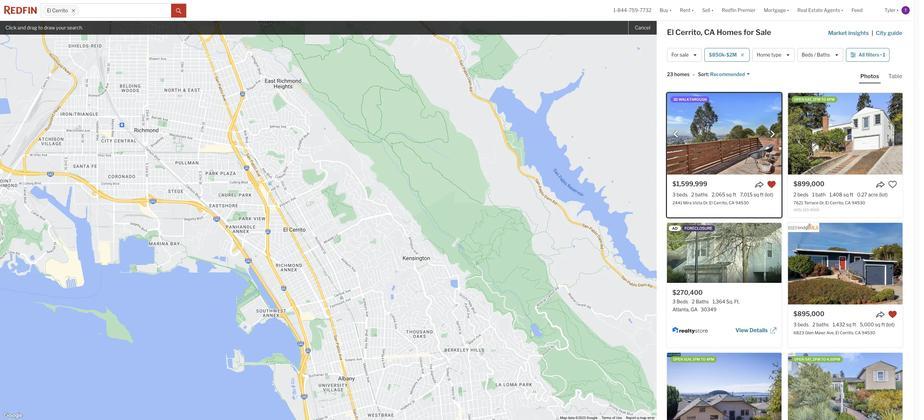 Task type: vqa. For each thing, say whether or not it's contained in the screenshot.
first /100 from the right
no



Task type: describe. For each thing, give the bounding box(es) containing it.
guide
[[888, 30, 903, 36]]

23 homes •
[[667, 72, 695, 78]]

feed button
[[848, 0, 881, 21]]

a
[[638, 416, 639, 420]]

click and drag to draw your search.
[[5, 25, 83, 31]]

search.
[[67, 25, 83, 31]]

sq for $1,599,999
[[727, 192, 732, 198]]

6823
[[794, 331, 805, 336]]

favorite button image
[[768, 180, 777, 189]]

el down 2,065
[[710, 201, 713, 206]]

94530 for $1,599,999
[[736, 201, 750, 206]]

open sat, 2pm to 4:30pm
[[795, 358, 841, 362]]

2pm for 4pm
[[813, 97, 821, 102]]

ca down 2,065 sq ft
[[729, 201, 735, 206]]

mortgage
[[764, 7, 786, 13]]

▾ for buy ▾
[[670, 7, 672, 13]]

sell ▾ button
[[699, 0, 718, 21]]

type
[[772, 52, 782, 58]]

5,000 sq ft (lot)
[[861, 322, 895, 328]]

market insights link
[[829, 22, 870, 37]]

favorite button checkbox for $899,000
[[889, 180, 898, 189]]

1-844-759-7732
[[614, 7, 652, 13]]

open sat, 2pm to 4pm
[[795, 97, 835, 102]]

7,015 sq ft (lot)
[[741, 192, 774, 198]]

market
[[829, 30, 848, 36]]

ad region
[[667, 223, 782, 348]]

1,432
[[833, 322, 846, 328]]

2441
[[673, 201, 683, 206]]

home type
[[757, 52, 782, 58]]

market insights | city guide
[[829, 30, 903, 36]]

2 baths for $1,599,999
[[692, 192, 708, 198]]

remove el cerrito image
[[71, 9, 75, 13]]

(lot) right acre
[[880, 192, 888, 198]]

94530 for $895,000
[[862, 331, 876, 336]]

report a map error
[[627, 416, 655, 420]]

buy ▾
[[660, 7, 672, 13]]

beds for $895,000
[[798, 322, 809, 328]]

city guide link
[[877, 29, 904, 37]]

sale
[[756, 28, 772, 37]]

user photo image
[[902, 6, 910, 14]]

all filters • 1 button
[[847, 48, 890, 62]]

$850k-$2m
[[710, 52, 737, 58]]

favorite button image for $899,000
[[889, 180, 898, 189]]

your
[[56, 25, 66, 31]]

homes
[[717, 28, 743, 37]]

7732
[[640, 7, 652, 13]]

favorite button image for $895,000
[[889, 310, 898, 319]]

323-
[[803, 208, 811, 212]]

1 inside button
[[884, 52, 886, 58]]

vista
[[693, 201, 703, 206]]

filters
[[866, 52, 880, 58]]

error
[[648, 416, 655, 420]]

5 ▾ from the left
[[842, 7, 844, 13]]

map
[[561, 416, 567, 420]]

▾ for mortgage ▾
[[788, 7, 790, 13]]

photos button
[[860, 73, 888, 83]]

google image
[[2, 411, 24, 420]]

buy ▾ button
[[660, 0, 672, 21]]

3 beds for $895,000
[[794, 322, 809, 328]]

cerrito, down 2,065
[[714, 201, 728, 206]]

to for open sun, 1pm to 4pm
[[701, 358, 706, 362]]

ft for $895,000
[[853, 322, 857, 328]]

ft for $899,000
[[850, 192, 854, 198]]

el down buy ▾ button
[[667, 28, 674, 37]]

remove $850k-$2m image
[[741, 53, 745, 57]]

1,408 sq ft
[[830, 192, 854, 198]]

mortgage ▾
[[764, 7, 790, 13]]

baths
[[817, 52, 831, 58]]

©2023
[[576, 416, 586, 420]]

1 horizontal spatial 2
[[794, 192, 797, 198]]

4pm for open sun, 1pm to 4pm
[[707, 358, 715, 362]]

agents
[[824, 7, 841, 13]]

sun,
[[684, 358, 692, 362]]

rent
[[680, 7, 691, 13]]

terms of use
[[602, 416, 622, 420]]

3 for $895,000
[[794, 322, 797, 328]]

ca down 5,000
[[856, 331, 861, 336]]

2,065 sq ft
[[712, 192, 737, 198]]

bath
[[816, 192, 826, 198]]

7621
[[794, 201, 804, 206]]

open for open sun, 1pm to 4pm
[[674, 358, 684, 362]]

4:30pm
[[827, 358, 841, 362]]

photo of 6823 glen mawr ave, el cerrito, ca 94530 image
[[789, 223, 903, 305]]

7621 terrace dr, el cerrito, ca 94530 (415) 323-9000
[[794, 201, 866, 212]]

2 baths for $895,000
[[813, 322, 830, 328]]

$2m
[[727, 52, 737, 58]]

/
[[815, 52, 816, 58]]

and
[[18, 25, 26, 31]]

|
[[872, 30, 874, 36]]

ft right the 7,015
[[761, 192, 764, 198]]

data
[[568, 416, 575, 420]]

cerrito, down 1,432 sq ft
[[841, 331, 855, 336]]

estate
[[809, 7, 823, 13]]

click
[[5, 25, 16, 31]]

baths for $895,000
[[817, 322, 830, 328]]

favorite button checkbox
[[768, 180, 777, 189]]

cancel
[[635, 25, 651, 31]]

for sale
[[672, 52, 689, 58]]

9000
[[811, 208, 820, 212]]

all filters • 1
[[859, 52, 886, 58]]

• for 23 homes •
[[694, 72, 695, 78]]

to for open sat, 2pm to 4:30pm
[[822, 358, 827, 362]]

ca left homes
[[705, 28, 716, 37]]

next button image
[[770, 131, 777, 138]]

homes
[[675, 72, 690, 77]]

drag
[[27, 25, 37, 31]]

for
[[672, 52, 679, 58]]

to for open sat, 2pm to 4pm
[[822, 97, 827, 102]]

report a map error link
[[627, 416, 655, 420]]

sat, for open sat, 2pm to 4pm
[[805, 97, 813, 102]]

photo of 818 balra dr, el cerrito, ca 94530 image
[[667, 353, 782, 420]]

redfin premier button
[[718, 0, 760, 21]]

terms
[[602, 416, 612, 420]]

recommended
[[711, 72, 746, 77]]



Task type: locate. For each thing, give the bounding box(es) containing it.
sell ▾ button
[[703, 0, 714, 21]]

favorite button image
[[889, 180, 898, 189], [889, 310, 898, 319]]

google
[[587, 416, 598, 420]]

▾
[[670, 7, 672, 13], [692, 7, 694, 13], [712, 7, 714, 13], [788, 7, 790, 13], [842, 7, 844, 13], [897, 7, 899, 13]]

photo of 2441 mira vista dr, el cerrito, ca 94530 image
[[667, 93, 782, 175]]

0 horizontal spatial 3 beds
[[673, 192, 688, 198]]

3d walkthrough
[[674, 97, 707, 102]]

sq right 1,432
[[847, 322, 852, 328]]

baths up the mawr
[[817, 322, 830, 328]]

sq right 2,065
[[727, 192, 732, 198]]

0 horizontal spatial baths
[[696, 192, 708, 198]]

sort
[[698, 72, 709, 77]]

▾ right rent
[[692, 7, 694, 13]]

2,065
[[712, 192, 726, 198]]

3 beds
[[673, 192, 688, 198], [794, 322, 809, 328]]

favorite button checkbox
[[889, 180, 898, 189], [889, 310, 898, 319]]

1
[[884, 52, 886, 58], [813, 192, 815, 198]]

1 vertical spatial 2 baths
[[813, 322, 830, 328]]

submit search image
[[176, 8, 182, 14]]

2 horizontal spatial 2
[[813, 322, 816, 328]]

for sale button
[[667, 48, 702, 62]]

mortgage ▾ button
[[764, 0, 790, 21]]

baths for $1,599,999
[[696, 192, 708, 198]]

3 up 6823
[[794, 322, 797, 328]]

0 horizontal spatial 4pm
[[707, 358, 715, 362]]

1pm
[[693, 358, 700, 362]]

0 vertical spatial favorite button image
[[889, 180, 898, 189]]

beds / baths button
[[798, 48, 844, 62]]

favorite button checkbox for $895,000
[[889, 310, 898, 319]]

report
[[627, 416, 637, 420]]

2 baths up the mawr
[[813, 322, 830, 328]]

open for open sat, 2pm to 4pm
[[795, 97, 805, 102]]

buy ▾ button
[[656, 0, 676, 21]]

terrace
[[805, 201, 819, 206]]

1 favorite button checkbox from the top
[[889, 180, 898, 189]]

dr, inside 7621 terrace dr, el cerrito, ca 94530 (415) 323-9000
[[820, 201, 825, 206]]

recommended button
[[710, 71, 751, 78]]

2441 mira vista dr, el cerrito, ca 94530
[[673, 201, 750, 206]]

6 ▾ from the left
[[897, 7, 899, 13]]

1 horizontal spatial 4pm
[[827, 97, 835, 102]]

cerrito, down rent ▾ dropdown button
[[676, 28, 703, 37]]

4 ▾ from the left
[[788, 7, 790, 13]]

▾ right buy
[[670, 7, 672, 13]]

beds up 6823
[[798, 322, 809, 328]]

feed
[[852, 7, 863, 13]]

▾ right sell
[[712, 7, 714, 13]]

table button
[[888, 73, 904, 83]]

rent ▾
[[680, 7, 694, 13]]

ca down 1,408 sq ft
[[846, 201, 851, 206]]

0 vertical spatial baths
[[696, 192, 708, 198]]

2 beds
[[794, 192, 809, 198]]

$1,599,999
[[673, 181, 708, 188]]

draw
[[44, 25, 55, 31]]

(lot) right 5,000
[[887, 322, 895, 328]]

0 vertical spatial 4pm
[[827, 97, 835, 102]]

2 up vista
[[692, 192, 695, 198]]

el down bath
[[826, 201, 830, 206]]

94530 inside 7621 terrace dr, el cerrito, ca 94530 (415) 323-9000
[[852, 201, 866, 206]]

2 dr, from the left
[[820, 201, 825, 206]]

2 favorite button checkbox from the top
[[889, 310, 898, 319]]

2pm
[[813, 97, 821, 102], [813, 358, 821, 362]]

2pm for 4:30pm
[[813, 358, 821, 362]]

sq for $899,000
[[844, 192, 849, 198]]

3 for $1,599,999
[[673, 192, 676, 198]]

ca
[[705, 28, 716, 37], [729, 201, 735, 206], [846, 201, 851, 206], [856, 331, 861, 336]]

2 for $1,599,999
[[692, 192, 695, 198]]

0 horizontal spatial 2
[[692, 192, 695, 198]]

el left cerrito on the top left
[[47, 8, 51, 14]]

map data ©2023 google
[[561, 416, 598, 420]]

sq right 5,000
[[876, 322, 881, 328]]

2 sat, from the top
[[805, 358, 813, 362]]

• inside 23 homes •
[[694, 72, 695, 78]]

photo of 7621 terrace dr, el cerrito, ca 94530 image
[[789, 93, 903, 175]]

open for open sat, 2pm to 4:30pm
[[795, 358, 805, 362]]

for
[[744, 28, 755, 37]]

1 horizontal spatial baths
[[817, 322, 830, 328]]

insights
[[849, 30, 870, 36]]

terms of use link
[[602, 416, 622, 420]]

• right 'filters'
[[881, 52, 883, 58]]

759-
[[629, 7, 640, 13]]

(lot) down favorite button checkbox at top right
[[765, 192, 774, 198]]

cancel button
[[629, 21, 651, 35]]

ca inside 7621 terrace dr, el cerrito, ca 94530 (415) 323-9000
[[846, 201, 851, 206]]

94530 down the 7,015
[[736, 201, 750, 206]]

1 horizontal spatial 1
[[884, 52, 886, 58]]

walkthrough
[[679, 97, 707, 102]]

0 vertical spatial 2pm
[[813, 97, 821, 102]]

1 ▾ from the left
[[670, 7, 672, 13]]

1 horizontal spatial 3 beds
[[794, 322, 809, 328]]

map region
[[0, 0, 690, 420]]

▾ right agents on the right of the page
[[842, 7, 844, 13]]

2 baths up vista
[[692, 192, 708, 198]]

2 baths
[[692, 192, 708, 198], [813, 322, 830, 328]]

1 vertical spatial favorite button image
[[889, 310, 898, 319]]

▾ for sell ▾
[[712, 7, 714, 13]]

ft right 5,000
[[882, 322, 886, 328]]

0 horizontal spatial dr,
[[704, 201, 709, 206]]

beds / baths
[[802, 52, 831, 58]]

5,000
[[861, 322, 875, 328]]

3 up 2441
[[673, 192, 676, 198]]

cerrito, inside 7621 terrace dr, el cerrito, ca 94530 (415) 323-9000
[[831, 201, 845, 206]]

sort :
[[698, 72, 710, 77]]

94530 down 0.27
[[852, 201, 866, 206]]

0 vertical spatial 2 baths
[[692, 192, 708, 198]]

sell ▾
[[703, 7, 714, 13]]

sq right the 7,015
[[754, 192, 760, 198]]

▾ for rent ▾
[[692, 7, 694, 13]]

ft
[[733, 192, 737, 198], [761, 192, 764, 198], [850, 192, 854, 198], [853, 322, 857, 328], [882, 322, 886, 328]]

sat, for open sat, 2pm to 4:30pm
[[805, 358, 813, 362]]

beds
[[677, 192, 688, 198], [798, 192, 809, 198], [798, 322, 809, 328]]

1 right 'filters'
[[884, 52, 886, 58]]

premier
[[738, 7, 756, 13]]

dr, down bath
[[820, 201, 825, 206]]

1 bath
[[813, 192, 826, 198]]

1 vertical spatial 3
[[794, 322, 797, 328]]

0 vertical spatial favorite button checkbox
[[889, 180, 898, 189]]

el
[[47, 8, 51, 14], [667, 28, 674, 37], [710, 201, 713, 206], [826, 201, 830, 206], [836, 331, 840, 336]]

0.27 acre (lot)
[[858, 192, 888, 198]]

0 vertical spatial sat,
[[805, 97, 813, 102]]

0 vertical spatial 3 beds
[[673, 192, 688, 198]]

1 left bath
[[813, 192, 815, 198]]

1 vertical spatial 1
[[813, 192, 815, 198]]

0 vertical spatial •
[[881, 52, 883, 58]]

baths up vista
[[696, 192, 708, 198]]

• left 'sort'
[[694, 72, 695, 78]]

2 2pm from the top
[[813, 358, 821, 362]]

ft for $1,599,999
[[733, 192, 737, 198]]

4pm for open sat, 2pm to 4pm
[[827, 97, 835, 102]]

mira
[[684, 201, 692, 206]]

real estate agents ▾ link
[[798, 0, 844, 21]]

1 horizontal spatial •
[[881, 52, 883, 58]]

:
[[709, 72, 710, 77]]

1 2pm from the top
[[813, 97, 821, 102]]

1 horizontal spatial 2 baths
[[813, 322, 830, 328]]

real estate agents ▾ button
[[794, 0, 848, 21]]

0 horizontal spatial •
[[694, 72, 695, 78]]

photo of 300 seaview dr, el cerrito, ca 94530 image
[[789, 353, 903, 420]]

el inside 7621 terrace dr, el cerrito, ca 94530 (415) 323-9000
[[826, 201, 830, 206]]

ft left 5,000
[[853, 322, 857, 328]]

real estate agents ▾
[[798, 7, 844, 13]]

2 up 7621
[[794, 192, 797, 198]]

1 vertical spatial 4pm
[[707, 358, 715, 362]]

1 favorite button image from the top
[[889, 180, 898, 189]]

dr, right vista
[[704, 201, 709, 206]]

el right ave,
[[836, 331, 840, 336]]

3 beds up 6823
[[794, 322, 809, 328]]

beds up 2441
[[677, 192, 688, 198]]

0 vertical spatial 1
[[884, 52, 886, 58]]

1 vertical spatial 2pm
[[813, 358, 821, 362]]

open sun, 1pm to 4pm
[[674, 358, 715, 362]]

sq right 1,408
[[844, 192, 849, 198]]

1 vertical spatial •
[[694, 72, 695, 78]]

1 horizontal spatial 3
[[794, 322, 797, 328]]

cerrito
[[52, 8, 68, 14]]

tyler
[[885, 7, 896, 13]]

ave,
[[827, 331, 835, 336]]

(lot) for $1,599,999
[[765, 192, 774, 198]]

0 horizontal spatial 3
[[673, 192, 676, 198]]

(415)
[[794, 208, 802, 212]]

0 horizontal spatial 2 baths
[[692, 192, 708, 198]]

3d
[[674, 97, 678, 102]]

ft left 0.27
[[850, 192, 854, 198]]

3 beds up 2441
[[673, 192, 688, 198]]

real
[[798, 7, 808, 13]]

ft left the 7,015
[[733, 192, 737, 198]]

1 vertical spatial 3 beds
[[794, 322, 809, 328]]

1 vertical spatial baths
[[817, 322, 830, 328]]

2 ▾ from the left
[[692, 7, 694, 13]]

beds
[[802, 52, 814, 58]]

1 vertical spatial favorite button checkbox
[[889, 310, 898, 319]]

94530 down 5,000
[[862, 331, 876, 336]]

map
[[640, 416, 647, 420]]

▾ for tyler ▾
[[897, 7, 899, 13]]

beds for $899,000
[[798, 192, 809, 198]]

redfin
[[722, 7, 737, 13]]

• for all filters • 1
[[881, 52, 883, 58]]

1 vertical spatial sat,
[[805, 358, 813, 362]]

$895,000
[[794, 311, 825, 318]]

2 up glen
[[813, 322, 816, 328]]

table
[[889, 73, 903, 80]]

el cerrito, ca homes for sale
[[667, 28, 772, 37]]

mawr
[[815, 331, 826, 336]]

23
[[667, 72, 674, 77]]

1-
[[614, 7, 618, 13]]

beds for $1,599,999
[[677, 192, 688, 198]]

$850k-$2m button
[[705, 48, 750, 62]]

buy
[[660, 7, 669, 13]]

sq for $895,000
[[847, 322, 852, 328]]

3 ▾ from the left
[[712, 7, 714, 13]]

1 horizontal spatial dr,
[[820, 201, 825, 206]]

sale
[[680, 52, 689, 58]]

redfin premier
[[722, 7, 756, 13]]

previous button image
[[673, 131, 680, 138]]

2 favorite button image from the top
[[889, 310, 898, 319]]

2
[[692, 192, 695, 198], [794, 192, 797, 198], [813, 322, 816, 328]]

open
[[795, 97, 805, 102], [674, 358, 684, 362], [795, 358, 805, 362]]

▾ right mortgage
[[788, 7, 790, 13]]

glen
[[806, 331, 814, 336]]

$899,000
[[794, 181, 825, 188]]

0 vertical spatial 3
[[673, 192, 676, 198]]

None search field
[[79, 4, 171, 18]]

beds up 7621
[[798, 192, 809, 198]]

of
[[613, 416, 616, 420]]

2 for $895,000
[[813, 322, 816, 328]]

rent ▾ button
[[680, 0, 694, 21]]

1 dr, from the left
[[704, 201, 709, 206]]

0 horizontal spatial 1
[[813, 192, 815, 198]]

1 sat, from the top
[[805, 97, 813, 102]]

cerrito, down 1,408
[[831, 201, 845, 206]]

(lot) for $895,000
[[887, 322, 895, 328]]

3 beds for $1,599,999
[[673, 192, 688, 198]]

• inside button
[[881, 52, 883, 58]]

▾ right tyler
[[897, 7, 899, 13]]



